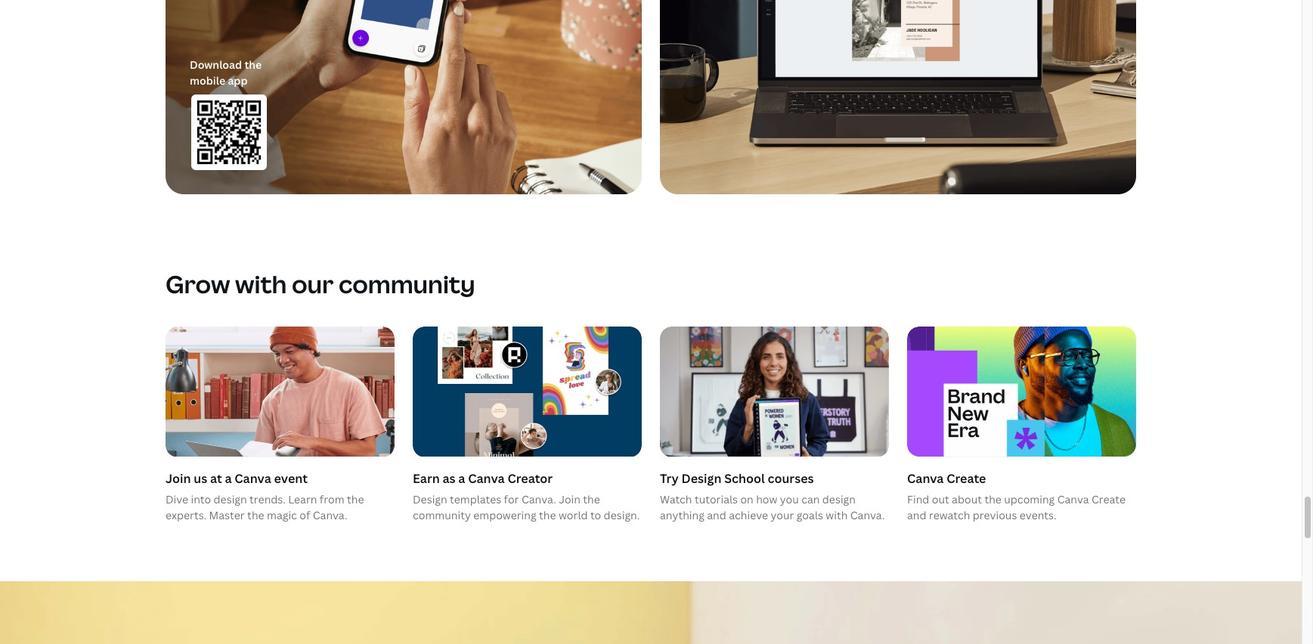 Task type: locate. For each thing, give the bounding box(es) containing it.
community
[[339, 267, 475, 300], [413, 508, 471, 523]]

and down the find
[[907, 508, 926, 523]]

app
[[228, 73, 248, 88]]

on
[[740, 492, 754, 507]]

join
[[166, 470, 191, 487], [559, 492, 581, 507]]

canva.
[[522, 492, 556, 507], [313, 508, 347, 523], [850, 508, 885, 523]]

canva. down creator
[[522, 492, 556, 507]]

a right at
[[225, 470, 232, 487]]

grow
[[166, 267, 230, 300]]

upcoming
[[1004, 492, 1055, 507]]

our
[[292, 267, 334, 300]]

dive into design trends. learn from the experts. master the magic of canva.
[[166, 492, 364, 523]]

out
[[932, 492, 949, 507]]

anything
[[660, 508, 704, 523]]

1 horizontal spatial a
[[458, 470, 465, 487]]

grow with our community
[[166, 267, 475, 300]]

design up tutorials
[[682, 470, 722, 487]]

the
[[244, 57, 262, 72], [347, 492, 364, 507], [583, 492, 600, 507], [985, 492, 1002, 507], [247, 508, 264, 523], [539, 508, 556, 523]]

as
[[443, 470, 456, 487]]

1 vertical spatial with
[[826, 508, 848, 523]]

tutorials
[[695, 492, 738, 507]]

1 vertical spatial create
[[1092, 492, 1126, 507]]

design templates for canva. join the community empowering the world to design.
[[413, 492, 640, 523]]

a
[[225, 470, 232, 487], [458, 470, 465, 487]]

join inside design templates for canva. join the community empowering the world to design.
[[559, 492, 581, 507]]

the up to
[[583, 492, 600, 507]]

earn as a canva creator
[[413, 470, 553, 487]]

with inside watch tutorials on how you can design anything and achieve your goals with canva.
[[826, 508, 848, 523]]

and
[[707, 508, 726, 523], [907, 508, 926, 523]]

download the mobile app
[[190, 57, 262, 88]]

1 horizontal spatial and
[[907, 508, 926, 523]]

experts.
[[166, 508, 207, 523]]

goals
[[797, 508, 823, 523]]

try design school courses
[[660, 470, 814, 487]]

1 horizontal spatial canva.
[[522, 492, 556, 507]]

the inside find out about the upcoming canva create and rewatch previous events.
[[985, 492, 1002, 507]]

the up the app
[[244, 57, 262, 72]]

1 vertical spatial design
[[413, 492, 447, 507]]

magic
[[267, 508, 297, 523]]

the left world
[[539, 508, 556, 523]]

design inside dive into design trends. learn from the experts. master the magic of canva.
[[214, 492, 247, 507]]

design right can
[[822, 492, 856, 507]]

the right from
[[347, 492, 364, 507]]

1 horizontal spatial join
[[559, 492, 581, 507]]

0 vertical spatial design
[[682, 470, 722, 487]]

a right as
[[458, 470, 465, 487]]

with left our
[[235, 267, 287, 300]]

1 horizontal spatial create
[[1092, 492, 1126, 507]]

create inside find out about the upcoming canva create and rewatch previous events.
[[1092, 492, 1126, 507]]

join up dive
[[166, 470, 191, 487]]

1 vertical spatial community
[[413, 508, 471, 523]]

0 horizontal spatial a
[[225, 470, 232, 487]]

design up master
[[214, 492, 247, 507]]

canva
[[235, 470, 271, 487], [468, 470, 505, 487], [907, 470, 944, 487], [1057, 492, 1089, 507]]

design
[[682, 470, 722, 487], [413, 492, 447, 507]]

0 horizontal spatial canva.
[[313, 508, 347, 523]]

1 and from the left
[[707, 508, 726, 523]]

can
[[801, 492, 820, 507]]

previous
[[973, 508, 1017, 523]]

0 horizontal spatial design
[[214, 492, 247, 507]]

with right goals
[[826, 508, 848, 523]]

2 horizontal spatial canva.
[[850, 508, 885, 523]]

mobile
[[190, 73, 225, 88]]

courses
[[768, 470, 814, 487]]

2 design from the left
[[822, 492, 856, 507]]

1 vertical spatial join
[[559, 492, 581, 507]]

with
[[235, 267, 287, 300], [826, 508, 848, 523]]

0 horizontal spatial and
[[707, 508, 726, 523]]

0 vertical spatial join
[[166, 470, 191, 487]]

0 horizontal spatial design
[[413, 492, 447, 507]]

1 horizontal spatial with
[[826, 508, 848, 523]]

join up world
[[559, 492, 581, 507]]

the up previous
[[985, 492, 1002, 507]]

canva. down from
[[313, 508, 347, 523]]

2 and from the left
[[907, 508, 926, 523]]

canva right 'upcoming'
[[1057, 492, 1089, 507]]

design down earn
[[413, 492, 447, 507]]

create
[[947, 470, 986, 487], [1092, 492, 1126, 507]]

at
[[210, 470, 222, 487]]

canva. inside watch tutorials on how you can design anything and achieve your goals with canva.
[[850, 508, 885, 523]]

master
[[209, 508, 245, 523]]

and down tutorials
[[707, 508, 726, 523]]

1 horizontal spatial design
[[822, 492, 856, 507]]

canva. right goals
[[850, 508, 885, 523]]

learn
[[288, 492, 317, 507]]

from
[[320, 492, 344, 507]]

design
[[214, 492, 247, 507], [822, 492, 856, 507]]

try
[[660, 470, 679, 487]]

empowering
[[473, 508, 536, 523]]

us
[[194, 470, 207, 487]]

join us at a canva event
[[166, 470, 308, 487]]

event
[[274, 470, 308, 487]]

1 design from the left
[[214, 492, 247, 507]]

0 horizontal spatial with
[[235, 267, 287, 300]]

0 vertical spatial create
[[947, 470, 986, 487]]



Task type: describe. For each thing, give the bounding box(es) containing it.
your
[[771, 508, 794, 523]]

find out about the upcoming canva create and rewatch previous events.
[[907, 492, 1126, 523]]

1 a from the left
[[225, 470, 232, 487]]

templates
[[450, 492, 501, 507]]

2 a from the left
[[458, 470, 465, 487]]

canva up trends.
[[235, 470, 271, 487]]

design.
[[604, 508, 640, 523]]

you
[[780, 492, 799, 507]]

to
[[590, 508, 601, 523]]

canva inside find out about the upcoming canva create and rewatch previous events.
[[1057, 492, 1089, 507]]

world
[[559, 508, 588, 523]]

find
[[907, 492, 929, 507]]

and inside watch tutorials on how you can design anything and achieve your goals with canva.
[[707, 508, 726, 523]]

1 horizontal spatial design
[[682, 470, 722, 487]]

earn
[[413, 470, 440, 487]]

trends.
[[250, 492, 286, 507]]

and inside find out about the upcoming canva create and rewatch previous events.
[[907, 508, 926, 523]]

design inside watch tutorials on how you can design anything and achieve your goals with canva.
[[822, 492, 856, 507]]

canva create
[[907, 470, 986, 487]]

the inside download the mobile app
[[244, 57, 262, 72]]

about
[[952, 492, 982, 507]]

canva up the find
[[907, 470, 944, 487]]

design inside design templates for canva. join the community empowering the world to design.
[[413, 492, 447, 507]]

school
[[724, 470, 765, 487]]

the down trends.
[[247, 508, 264, 523]]

0 vertical spatial community
[[339, 267, 475, 300]]

how
[[756, 492, 777, 507]]

into
[[191, 492, 211, 507]]

creator
[[508, 470, 553, 487]]

community inside design templates for canva. join the community empowering the world to design.
[[413, 508, 471, 523]]

watch tutorials on how you can design anything and achieve your goals with canva.
[[660, 492, 885, 523]]

events.
[[1020, 508, 1057, 523]]

dive
[[166, 492, 188, 507]]

for
[[504, 492, 519, 507]]

0 horizontal spatial create
[[947, 470, 986, 487]]

achieve
[[729, 508, 768, 523]]

watch
[[660, 492, 692, 507]]

canva up templates
[[468, 470, 505, 487]]

0 horizontal spatial join
[[166, 470, 191, 487]]

rewatch
[[929, 508, 970, 523]]

of
[[300, 508, 310, 523]]

0 vertical spatial with
[[235, 267, 287, 300]]

canva. inside dive into design trends. learn from the experts. master the magic of canva.
[[313, 508, 347, 523]]

canva. inside design templates for canva. join the community empowering the world to design.
[[522, 492, 556, 507]]

download
[[190, 57, 242, 72]]



Task type: vqa. For each thing, say whether or not it's contained in the screenshot.


